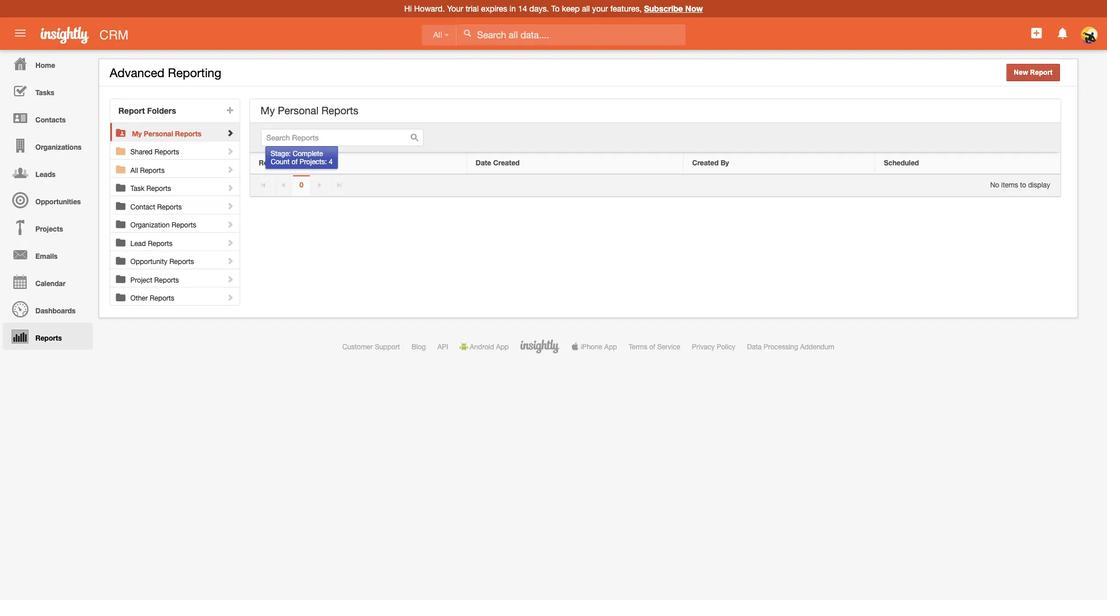 Task type: describe. For each thing, give the bounding box(es) containing it.
calendar
[[35, 279, 65, 287]]

reports up shared reports link
[[175, 129, 201, 138]]

all for all reports
[[130, 166, 138, 174]]

policy
[[717, 342, 736, 351]]

1 horizontal spatial of
[[649, 342, 655, 351]]

advanced reporting
[[110, 66, 221, 80]]

opportunities
[[35, 197, 81, 205]]

reports for other reports
[[150, 294, 174, 302]]

task
[[130, 184, 145, 192]]

contact
[[130, 203, 155, 211]]

reports down dashboards
[[35, 334, 62, 342]]

reports for task reports
[[146, 184, 171, 192]]

projects link
[[3, 214, 93, 241]]

shared reports
[[130, 148, 179, 156]]

projects:
[[300, 158, 327, 166]]

project reports
[[130, 276, 179, 284]]

organization reports
[[130, 221, 196, 229]]

chevron right image for lead reports
[[226, 239, 234, 247]]

privacy
[[692, 342, 715, 351]]

android app
[[470, 342, 509, 351]]

contact reports link
[[130, 196, 235, 211]]

terms of service link
[[629, 342, 681, 351]]

blog link
[[412, 342, 426, 351]]

contact reports
[[130, 203, 182, 211]]

white image
[[463, 29, 471, 37]]

report for report folders
[[118, 106, 145, 115]]

projects
[[35, 225, 63, 233]]

chevron right image for my personal reports
[[226, 129, 234, 137]]

contacts
[[35, 115, 66, 124]]

data processing addendum link
[[747, 342, 835, 351]]

scheduled link
[[884, 158, 1052, 168]]

calendar link
[[3, 268, 93, 295]]

4
[[329, 158, 333, 166]]

0 vertical spatial my personal reports
[[261, 104, 358, 116]]

1 created from the left
[[493, 158, 520, 167]]

chevron right image for contact reports
[[226, 202, 234, 210]]

terms
[[629, 342, 647, 351]]

android
[[470, 342, 494, 351]]

task reports link
[[130, 178, 235, 192]]

in
[[510, 4, 516, 13]]

organization
[[130, 221, 170, 229]]

to
[[551, 4, 560, 13]]

data
[[747, 342, 762, 351]]

privacy policy link
[[692, 342, 736, 351]]

subscribe now link
[[644, 4, 703, 13]]

terms of service
[[629, 342, 681, 351]]

iphone
[[581, 342, 602, 351]]

other reports link
[[130, 288, 235, 302]]

report name link
[[259, 158, 458, 168]]

now
[[685, 4, 703, 13]]

date created link
[[476, 158, 674, 168]]

name
[[283, 158, 303, 167]]

report for report name
[[259, 158, 282, 167]]

expires
[[481, 4, 507, 13]]

your
[[592, 4, 608, 13]]

items
[[1001, 180, 1018, 188]]

blog
[[412, 342, 426, 351]]

report name
[[259, 158, 303, 167]]

days.
[[530, 4, 549, 13]]

chevron right image for shared reports
[[226, 147, 234, 155]]

tasks link
[[3, 77, 93, 104]]

0
[[300, 181, 303, 189]]

scheduled
[[884, 158, 919, 167]]

new
[[1014, 68, 1028, 76]]

Search Reports text field
[[261, 129, 424, 146]]

reports up search reports text box
[[322, 104, 358, 116]]

support
[[375, 342, 400, 351]]

processing
[[764, 342, 798, 351]]

keep
[[562, 4, 580, 13]]

opportunity reports
[[130, 257, 194, 266]]

14
[[518, 4, 527, 13]]

reports link
[[3, 323, 93, 350]]

home link
[[3, 50, 93, 77]]

reports for lead reports
[[148, 239, 172, 247]]

opportunities link
[[3, 186, 93, 214]]

iphone app
[[581, 342, 617, 351]]

iphone app link
[[571, 342, 617, 351]]

of inside stage: complete count of projects: 4
[[292, 158, 298, 166]]

howard.
[[414, 4, 445, 13]]

data processing addendum
[[747, 342, 835, 351]]

tasks
[[35, 88, 54, 96]]

date created
[[476, 158, 520, 167]]

0 button
[[293, 175, 310, 197]]

privacy policy
[[692, 342, 736, 351]]

lead
[[130, 239, 146, 247]]

display
[[1028, 180, 1050, 188]]



Task type: locate. For each thing, give the bounding box(es) containing it.
report right new
[[1030, 68, 1053, 76]]

chevron right image for other reports
[[226, 293, 234, 302]]

contacts link
[[3, 104, 93, 132]]

reports for opportunity reports
[[169, 257, 194, 266]]

2 vertical spatial report
[[259, 158, 282, 167]]

1 horizontal spatial my
[[261, 104, 275, 116]]

chevron right image up project reports link
[[226, 257, 234, 265]]

0 horizontal spatial app
[[496, 342, 509, 351]]

new report link
[[1007, 64, 1060, 81]]

reports up project reports link
[[169, 257, 194, 266]]

0 horizontal spatial my
[[132, 129, 142, 138]]

customer support
[[342, 342, 400, 351]]

stage:
[[271, 149, 291, 157]]

reports up lead reports link
[[172, 221, 196, 229]]

0 vertical spatial my
[[261, 104, 275, 116]]

trial
[[466, 4, 479, 13]]

created right date
[[493, 158, 520, 167]]

navigation containing home
[[0, 50, 93, 350]]

your
[[447, 4, 463, 13]]

emails link
[[3, 241, 93, 268]]

all
[[582, 4, 590, 13]]

plus image
[[226, 106, 234, 114]]

organizations
[[35, 143, 82, 151]]

all reports
[[130, 166, 165, 174]]

app right android
[[496, 342, 509, 351]]

reporting
[[168, 66, 221, 80]]

chevron right image inside contact reports link
[[226, 202, 234, 210]]

1 vertical spatial of
[[649, 342, 655, 351]]

report left folders
[[118, 106, 145, 115]]

reports for organization reports
[[172, 221, 196, 229]]

personal up shared reports
[[144, 129, 173, 138]]

date
[[476, 158, 491, 167]]

dashboards link
[[3, 295, 93, 323]]

chevron right image up organization reports link
[[226, 202, 234, 210]]

created by
[[692, 158, 729, 167]]

lead reports
[[130, 239, 172, 247]]

app for android app
[[496, 342, 509, 351]]

opportunity reports link
[[130, 251, 235, 266]]

1 chevron right image from the top
[[226, 129, 234, 137]]

shared reports link
[[130, 141, 235, 156]]

0 horizontal spatial personal
[[144, 129, 173, 138]]

1 vertical spatial all
[[130, 166, 138, 174]]

notifications image
[[1056, 26, 1070, 40]]

5 chevron right image from the top
[[226, 293, 234, 302]]

no
[[990, 180, 1000, 188]]

reports for shared reports
[[155, 148, 179, 156]]

of right terms
[[649, 342, 655, 351]]

report inside "link"
[[1030, 68, 1053, 76]]

project reports link
[[130, 269, 235, 284]]

my
[[261, 104, 275, 116], [132, 129, 142, 138]]

0 vertical spatial report
[[1030, 68, 1053, 76]]

1 horizontal spatial created
[[692, 158, 719, 167]]

reports up contact reports
[[146, 184, 171, 192]]

reports down opportunity reports
[[154, 276, 179, 284]]

0 horizontal spatial created
[[493, 158, 520, 167]]

my up shared
[[132, 129, 142, 138]]

chevron right image inside all reports link
[[226, 165, 234, 174]]

4 chevron right image from the top
[[226, 257, 234, 265]]

chevron right image up "opportunity reports" link
[[226, 239, 234, 247]]

5 chevron right image from the top
[[226, 275, 234, 283]]

reports for contact reports
[[157, 203, 182, 211]]

1 horizontal spatial app
[[604, 342, 617, 351]]

1 horizontal spatial report
[[259, 158, 282, 167]]

count
[[271, 158, 290, 166]]

0 vertical spatial of
[[292, 158, 298, 166]]

personal up complete
[[278, 104, 319, 116]]

created by link
[[692, 158, 866, 168]]

service
[[657, 342, 681, 351]]

0 horizontal spatial report
[[118, 106, 145, 115]]

home
[[35, 61, 55, 69]]

1 horizontal spatial personal
[[278, 104, 319, 116]]

0 horizontal spatial my personal reports
[[132, 129, 201, 138]]

0 horizontal spatial of
[[292, 158, 298, 166]]

shared
[[130, 148, 153, 156]]

chevron right image inside lead reports link
[[226, 239, 234, 247]]

1 horizontal spatial all
[[433, 30, 442, 39]]

my personal reports up search reports text box
[[261, 104, 358, 116]]

1 vertical spatial report
[[118, 106, 145, 115]]

all reports link
[[130, 160, 235, 174]]

addendum
[[800, 342, 835, 351]]

api
[[438, 342, 448, 351]]

reports for project reports
[[154, 276, 179, 284]]

all up task
[[130, 166, 138, 174]]

2 chevron right image from the top
[[226, 147, 234, 155]]

1 app from the left
[[496, 342, 509, 351]]

organization reports link
[[130, 214, 235, 229]]

all link
[[422, 25, 457, 46]]

chevron right image
[[226, 129, 234, 137], [226, 147, 234, 155], [226, 165, 234, 174], [226, 220, 234, 228], [226, 293, 234, 302]]

created
[[493, 158, 520, 167], [692, 158, 719, 167]]

chevron right image for opportunity reports
[[226, 257, 234, 265]]

customer
[[342, 342, 373, 351]]

stage: complete count of projects: 4
[[271, 149, 333, 166]]

project
[[130, 276, 152, 284]]

chevron right image for project reports
[[226, 275, 234, 283]]

1 vertical spatial my personal reports
[[132, 129, 201, 138]]

reports up opportunity reports
[[148, 239, 172, 247]]

app right iphone
[[604, 342, 617, 351]]

app for iphone app
[[604, 342, 617, 351]]

chevron right image for all reports
[[226, 165, 234, 174]]

navigation
[[0, 50, 93, 350]]

of right count
[[292, 158, 298, 166]]

hi
[[404, 4, 412, 13]]

android app link
[[460, 342, 509, 351]]

other reports
[[130, 294, 174, 302]]

1 vertical spatial personal
[[144, 129, 173, 138]]

reports up all reports link
[[155, 148, 179, 156]]

to
[[1020, 180, 1026, 188]]

grid
[[250, 153, 1061, 174]]

chevron right image for organization reports
[[226, 220, 234, 228]]

2 app from the left
[[604, 342, 617, 351]]

emails
[[35, 252, 58, 260]]

reports for all reports
[[140, 166, 165, 174]]

chevron right image inside project reports link
[[226, 275, 234, 283]]

3 chevron right image from the top
[[226, 165, 234, 174]]

features,
[[610, 4, 642, 13]]

dashboards
[[35, 306, 76, 315]]

other
[[130, 294, 148, 302]]

3 chevron right image from the top
[[226, 239, 234, 247]]

opportunity
[[130, 257, 167, 266]]

all for all
[[433, 30, 442, 39]]

chevron right image for task reports
[[226, 184, 234, 192]]

hi howard. your trial expires in 14 days. to keep all your features, subscribe now
[[404, 4, 703, 13]]

grid containing report name
[[250, 153, 1061, 174]]

1 vertical spatial my
[[132, 129, 142, 138]]

chevron right image inside "opportunity reports" link
[[226, 257, 234, 265]]

leads
[[35, 170, 56, 178]]

chevron right image inside organization reports link
[[226, 220, 234, 228]]

report down the stage:
[[259, 158, 282, 167]]

0 horizontal spatial all
[[130, 166, 138, 174]]

new report
[[1014, 68, 1053, 76]]

by
[[721, 158, 729, 167]]

reports up organization reports
[[157, 203, 182, 211]]

reports down project reports
[[150, 294, 174, 302]]

chevron right image inside 'my personal reports' link
[[226, 129, 234, 137]]

leads link
[[3, 159, 93, 186]]

created left by
[[692, 158, 719, 167]]

report folders
[[118, 106, 176, 115]]

0 vertical spatial personal
[[278, 104, 319, 116]]

complete
[[293, 149, 323, 157]]

personal
[[278, 104, 319, 116], [144, 129, 173, 138]]

customer support link
[[342, 342, 400, 351]]

chevron right image inside task reports link
[[226, 184, 234, 192]]

reports up the task reports
[[140, 166, 165, 174]]

api link
[[438, 342, 448, 351]]

Search all data.... text field
[[457, 24, 686, 45]]

my personal reports up shared reports
[[132, 129, 201, 138]]

chevron right image up other reports link
[[226, 275, 234, 283]]

row
[[250, 153, 1061, 174]]

2 horizontal spatial report
[[1030, 68, 1053, 76]]

4 chevron right image from the top
[[226, 220, 234, 228]]

chevron right image
[[226, 184, 234, 192], [226, 202, 234, 210], [226, 239, 234, 247], [226, 257, 234, 265], [226, 275, 234, 283]]

1 chevron right image from the top
[[226, 184, 234, 192]]

chevron right image up contact reports link
[[226, 184, 234, 192]]

2 created from the left
[[692, 158, 719, 167]]

my right plus image
[[261, 104, 275, 116]]

1 horizontal spatial my personal reports
[[261, 104, 358, 116]]

chevron right image inside other reports link
[[226, 293, 234, 302]]

0 vertical spatial all
[[433, 30, 442, 39]]

2 chevron right image from the top
[[226, 202, 234, 210]]

folders
[[147, 106, 176, 115]]

chevron right image inside shared reports link
[[226, 147, 234, 155]]

all down howard.
[[433, 30, 442, 39]]

organizations link
[[3, 132, 93, 159]]

all
[[433, 30, 442, 39], [130, 166, 138, 174]]

reports
[[322, 104, 358, 116], [175, 129, 201, 138], [155, 148, 179, 156], [140, 166, 165, 174], [146, 184, 171, 192], [157, 203, 182, 211], [172, 221, 196, 229], [148, 239, 172, 247], [169, 257, 194, 266], [154, 276, 179, 284], [150, 294, 174, 302], [35, 334, 62, 342]]

row containing report name
[[250, 153, 1061, 174]]



Task type: vqa. For each thing, say whether or not it's contained in the screenshot.
items
yes



